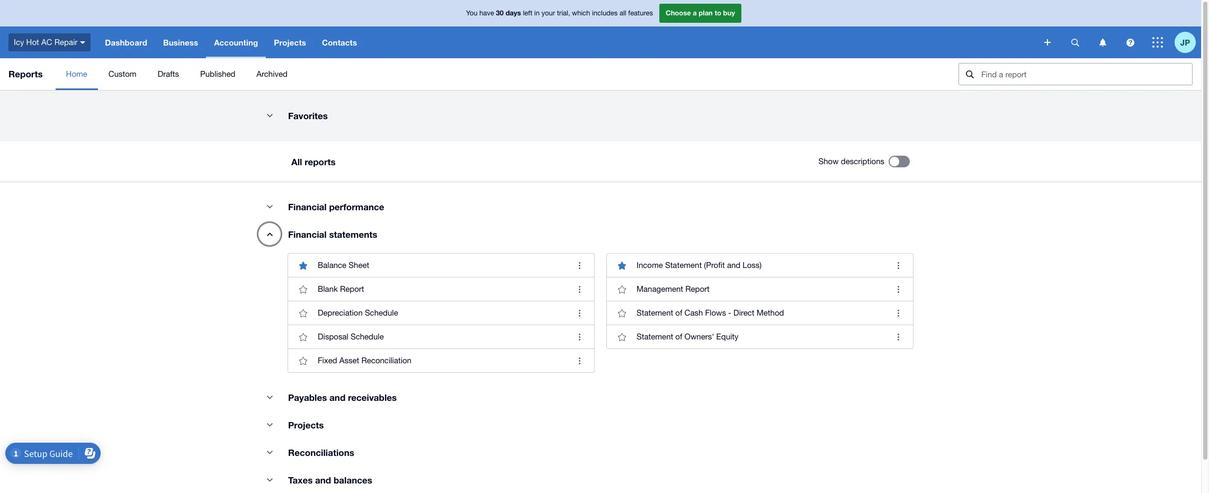 Task type: describe. For each thing, give the bounding box(es) containing it.
drafts
[[158, 69, 179, 78]]

balance sheet link
[[288, 254, 594, 277]]

projects inside popup button
[[274, 38, 306, 47]]

payables
[[288, 392, 327, 403]]

of for owners'
[[676, 332, 683, 341]]

owners'
[[685, 332, 714, 341]]

includes
[[592, 9, 618, 17]]

show
[[819, 157, 839, 166]]

management report
[[637, 285, 710, 294]]

remove favorite image for income statement (profit and loss)
[[611, 255, 633, 276]]

-
[[729, 308, 732, 317]]

home
[[66, 69, 87, 78]]

flows
[[705, 308, 726, 317]]

custom link
[[98, 58, 147, 90]]

statement for cash
[[637, 308, 673, 317]]

financial statements
[[288, 229, 377, 240]]

all
[[291, 156, 302, 167]]

performance
[[329, 201, 384, 212]]

icy hot ac repair
[[14, 37, 78, 46]]

financial performance
[[288, 201, 384, 212]]

buy
[[723, 9, 735, 17]]

more options image for blank report
[[569, 279, 590, 300]]

more options image for fixed asset reconciliation
[[569, 350, 590, 371]]

have
[[480, 9, 494, 17]]

your
[[542, 9, 555, 17]]

more options image for balance sheet
[[569, 255, 590, 276]]

favorite image for blank report
[[292, 279, 314, 300]]

disposal schedule
[[318, 332, 384, 341]]

favorite image for statement of owners' equity
[[611, 326, 633, 348]]

days
[[506, 9, 521, 17]]

direct
[[734, 308, 755, 317]]

of for cash
[[676, 308, 683, 317]]

choose
[[666, 9, 691, 17]]

report for management report
[[686, 285, 710, 294]]

in
[[534, 9, 540, 17]]

banner containing jp
[[0, 0, 1202, 58]]

income
[[637, 261, 663, 270]]

expand report group image
[[259, 224, 280, 245]]

taxes and balances
[[288, 475, 372, 486]]

equity
[[717, 332, 739, 341]]

and inside "income statement (profit and loss)" link
[[727, 261, 741, 270]]

icy hot ac repair button
[[0, 26, 97, 58]]

you have 30 days left in your trial, which includes all features
[[466, 9, 653, 17]]

all
[[620, 9, 627, 17]]

favorite image for statement of cash flows - direct method
[[611, 303, 633, 324]]

favorite image for management report
[[611, 279, 633, 300]]

disposal schedule link
[[288, 325, 594, 349]]

depreciation schedule
[[318, 308, 398, 317]]

ac
[[41, 37, 52, 46]]

contacts
[[322, 38, 357, 47]]

cash
[[685, 308, 703, 317]]

jp button
[[1175, 26, 1202, 58]]

and for balances
[[315, 475, 331, 486]]

loss)
[[743, 261, 762, 270]]

management
[[637, 285, 684, 294]]

dashboard
[[105, 38, 147, 47]]

blank report link
[[288, 277, 594, 301]]

favorite image for depreciation schedule
[[292, 303, 314, 324]]

you
[[466, 9, 478, 17]]

0 vertical spatial statement
[[665, 261, 702, 270]]

more options image for management report
[[888, 279, 909, 300]]

statement of owners' equity link
[[607, 325, 913, 349]]

home link
[[55, 58, 98, 90]]

published link
[[190, 58, 246, 90]]

archived
[[257, 69, 288, 78]]

menu containing home
[[55, 58, 950, 90]]

statement of cash flows - direct method link
[[607, 301, 913, 325]]

fixed asset reconciliation link
[[288, 349, 594, 372]]

archived link
[[246, 58, 298, 90]]

custom
[[109, 69, 137, 78]]

report for blank report
[[340, 285, 364, 294]]

navigation inside banner
[[97, 26, 1037, 58]]

balances
[[334, 475, 372, 486]]

business
[[163, 38, 198, 47]]

to
[[715, 9, 722, 17]]

financial for financial performance
[[288, 201, 327, 212]]

favorite image for fixed asset reconciliation
[[292, 350, 314, 371]]

fixed
[[318, 356, 337, 365]]

statement of cash flows - direct method
[[637, 308, 784, 317]]

depreciation
[[318, 308, 363, 317]]

collapse report group image for favorites
[[259, 105, 280, 126]]



Task type: locate. For each thing, give the bounding box(es) containing it.
0 vertical spatial financial
[[288, 201, 327, 212]]

2 vertical spatial and
[[315, 475, 331, 486]]

2 collapse report group image from the top
[[259, 387, 280, 408]]

2 more options image from the top
[[569, 279, 590, 300]]

blank report
[[318, 285, 364, 294]]

30
[[496, 9, 504, 17]]

Find a report text field
[[981, 64, 1193, 85]]

method
[[757, 308, 784, 317]]

statement down "management"
[[637, 308, 673, 317]]

more options image for income statement (profit and loss)
[[888, 255, 909, 276]]

and for receivables
[[330, 392, 346, 403]]

favorite image
[[292, 303, 314, 324], [611, 303, 633, 324], [292, 326, 314, 348]]

more options image inside depreciation schedule link
[[569, 303, 590, 324]]

more options image inside disposal schedule link
[[569, 326, 590, 348]]

1 collapse report group image from the top
[[259, 105, 280, 126]]

favorite image inside statement of cash flows - direct method link
[[611, 303, 633, 324]]

icy
[[14, 37, 24, 46]]

collapse report group image for taxes and balances
[[259, 469, 280, 491]]

collapse report group image for payables and receivables
[[259, 387, 280, 408]]

show descriptions
[[819, 157, 885, 166]]

financial right expand report group image
[[288, 229, 327, 240]]

blank
[[318, 285, 338, 294]]

of left the owners'
[[676, 332, 683, 341]]

1 vertical spatial projects
[[288, 420, 324, 431]]

2 financial from the top
[[288, 229, 327, 240]]

0 vertical spatial of
[[676, 308, 683, 317]]

(profit
[[704, 261, 725, 270]]

1 vertical spatial statement
[[637, 308, 673, 317]]

1 vertical spatial financial
[[288, 229, 327, 240]]

navigation containing dashboard
[[97, 26, 1037, 58]]

and right payables
[[330, 392, 346, 403]]

menu
[[55, 58, 950, 90]]

remove favorite image inside the balance sheet link
[[292, 255, 314, 276]]

schedule for disposal schedule
[[351, 332, 384, 341]]

schedule
[[365, 308, 398, 317], [351, 332, 384, 341]]

which
[[572, 9, 590, 17]]

favorites
[[288, 110, 328, 121]]

2 collapse report group image from the top
[[259, 442, 280, 463]]

1 of from the top
[[676, 308, 683, 317]]

accounting
[[214, 38, 258, 47]]

financial up financial statements
[[288, 201, 327, 212]]

1 vertical spatial schedule
[[351, 332, 384, 341]]

1 vertical spatial collapse report group image
[[259, 442, 280, 463]]

a
[[693, 9, 697, 17]]

sheet
[[349, 261, 369, 270]]

remove favorite image left income
[[611, 255, 633, 276]]

collapse report group image
[[259, 105, 280, 126], [259, 442, 280, 463]]

1 more options image from the top
[[569, 255, 590, 276]]

income statement (profit and loss) link
[[607, 254, 913, 277]]

2 of from the top
[[676, 332, 683, 341]]

balance
[[318, 261, 347, 270]]

favorite image for disposal schedule
[[292, 326, 314, 348]]

0 vertical spatial projects
[[274, 38, 306, 47]]

jp
[[1181, 37, 1191, 47]]

favorite image inside fixed asset reconciliation link
[[292, 350, 314, 371]]

balance sheet
[[318, 261, 369, 270]]

favorite image inside depreciation schedule link
[[292, 303, 314, 324]]

more options image inside statement of cash flows - direct method link
[[888, 303, 909, 324]]

favorite image
[[292, 279, 314, 300], [611, 279, 633, 300], [611, 326, 633, 348], [292, 350, 314, 371]]

remove favorite image for balance sheet
[[292, 255, 314, 276]]

1 remove favorite image from the left
[[292, 255, 314, 276]]

more options image inside blank report link
[[569, 279, 590, 300]]

navigation
[[97, 26, 1037, 58]]

of
[[676, 308, 683, 317], [676, 332, 683, 341]]

3 collapse report group image from the top
[[259, 414, 280, 436]]

dashboard link
[[97, 26, 155, 58]]

more options image for statement of owners' equity
[[888, 326, 909, 348]]

reports
[[8, 68, 43, 79]]

favorite image inside statement of owners' equity link
[[611, 326, 633, 348]]

schedule up fixed asset reconciliation
[[351, 332, 384, 341]]

financial for financial statements
[[288, 229, 327, 240]]

of left cash
[[676, 308, 683, 317]]

0 horizontal spatial report
[[340, 285, 364, 294]]

fixed asset reconciliation
[[318, 356, 412, 365]]

1 collapse report group image from the top
[[259, 196, 280, 217]]

accounting button
[[206, 26, 266, 58]]

projects down payables
[[288, 420, 324, 431]]

hot
[[26, 37, 39, 46]]

schedule up disposal schedule
[[365, 308, 398, 317]]

report inside management report link
[[686, 285, 710, 294]]

remove favorite image left balance
[[292, 255, 314, 276]]

0 vertical spatial collapse report group image
[[259, 105, 280, 126]]

income statement (profit and loss)
[[637, 261, 762, 270]]

reports
[[305, 156, 336, 167]]

statement left the owners'
[[637, 332, 673, 341]]

business button
[[155, 26, 206, 58]]

contacts button
[[314, 26, 365, 58]]

depreciation schedule link
[[288, 301, 594, 325]]

more options image for statement of cash flows - direct method
[[888, 303, 909, 324]]

1 vertical spatial of
[[676, 332, 683, 341]]

financial
[[288, 201, 327, 212], [288, 229, 327, 240]]

2 remove favorite image from the left
[[611, 255, 633, 276]]

reconciliation
[[362, 356, 412, 365]]

report right blank
[[340, 285, 364, 294]]

svg image
[[80, 41, 85, 44]]

drafts link
[[147, 58, 190, 90]]

1 financial from the top
[[288, 201, 327, 212]]

statement up management report
[[665, 261, 702, 270]]

receivables
[[348, 392, 397, 403]]

4 collapse report group image from the top
[[259, 469, 280, 491]]

published
[[200, 69, 235, 78]]

reconciliations
[[288, 447, 354, 458]]

remove favorite image inside "income statement (profit and loss)" link
[[611, 255, 633, 276]]

more options image
[[569, 255, 590, 276], [569, 279, 590, 300]]

disposal
[[318, 332, 348, 341]]

features
[[629, 9, 653, 17]]

collapse report group image left reconciliations
[[259, 442, 280, 463]]

0 vertical spatial schedule
[[365, 308, 398, 317]]

collapse report group image for financial performance
[[259, 196, 280, 217]]

all reports
[[291, 156, 336, 167]]

report down income statement (profit and loss)
[[686, 285, 710, 294]]

2 report from the left
[[686, 285, 710, 294]]

collapse report group image for projects
[[259, 414, 280, 436]]

1 report from the left
[[340, 285, 364, 294]]

and left loss)
[[727, 261, 741, 270]]

1 vertical spatial more options image
[[569, 279, 590, 300]]

more options image
[[888, 255, 909, 276], [888, 279, 909, 300], [569, 303, 590, 324], [888, 303, 909, 324], [569, 326, 590, 348], [888, 326, 909, 348], [569, 350, 590, 371]]

more options image for depreciation schedule
[[569, 303, 590, 324]]

favorite image inside management report link
[[611, 279, 633, 300]]

repair
[[54, 37, 78, 46]]

projects button
[[266, 26, 314, 58]]

taxes
[[288, 475, 313, 486]]

plan
[[699, 9, 713, 17]]

statement of owners' equity
[[637, 332, 739, 341]]

report inside blank report link
[[340, 285, 364, 294]]

projects up 'archived'
[[274, 38, 306, 47]]

statements
[[329, 229, 377, 240]]

schedule for depreciation schedule
[[365, 308, 398, 317]]

1 vertical spatial and
[[330, 392, 346, 403]]

0 horizontal spatial remove favorite image
[[292, 255, 314, 276]]

2 vertical spatial statement
[[637, 332, 673, 341]]

more options image inside "income statement (profit and loss)" link
[[888, 255, 909, 276]]

report
[[340, 285, 364, 294], [686, 285, 710, 294]]

collapse report group image left favorites
[[259, 105, 280, 126]]

1 horizontal spatial report
[[686, 285, 710, 294]]

banner
[[0, 0, 1202, 58]]

descriptions
[[841, 157, 885, 166]]

collapse report group image
[[259, 196, 280, 217], [259, 387, 280, 408], [259, 414, 280, 436], [259, 469, 280, 491]]

None field
[[959, 63, 1193, 85]]

0 vertical spatial and
[[727, 261, 741, 270]]

1 horizontal spatial remove favorite image
[[611, 255, 633, 276]]

payables and receivables
[[288, 392, 397, 403]]

statement for owners'
[[637, 332, 673, 341]]

choose a plan to buy
[[666, 9, 735, 17]]

statement
[[665, 261, 702, 270], [637, 308, 673, 317], [637, 332, 673, 341]]

and right the taxes
[[315, 475, 331, 486]]

trial,
[[557, 9, 570, 17]]

svg image
[[1153, 37, 1163, 48], [1072, 38, 1079, 46], [1100, 38, 1107, 46], [1127, 38, 1135, 46], [1045, 39, 1051, 46]]

more options image for disposal schedule
[[569, 326, 590, 348]]

collapse report group image for reconciliations
[[259, 442, 280, 463]]

asset
[[340, 356, 359, 365]]

projects
[[274, 38, 306, 47], [288, 420, 324, 431]]

favorite image inside blank report link
[[292, 279, 314, 300]]

left
[[523, 9, 533, 17]]

favorite image inside disposal schedule link
[[292, 326, 314, 348]]

management report link
[[607, 277, 913, 301]]

0 vertical spatial more options image
[[569, 255, 590, 276]]

remove favorite image
[[292, 255, 314, 276], [611, 255, 633, 276]]



Task type: vqa. For each thing, say whether or not it's contained in the screenshot.
Payables
yes



